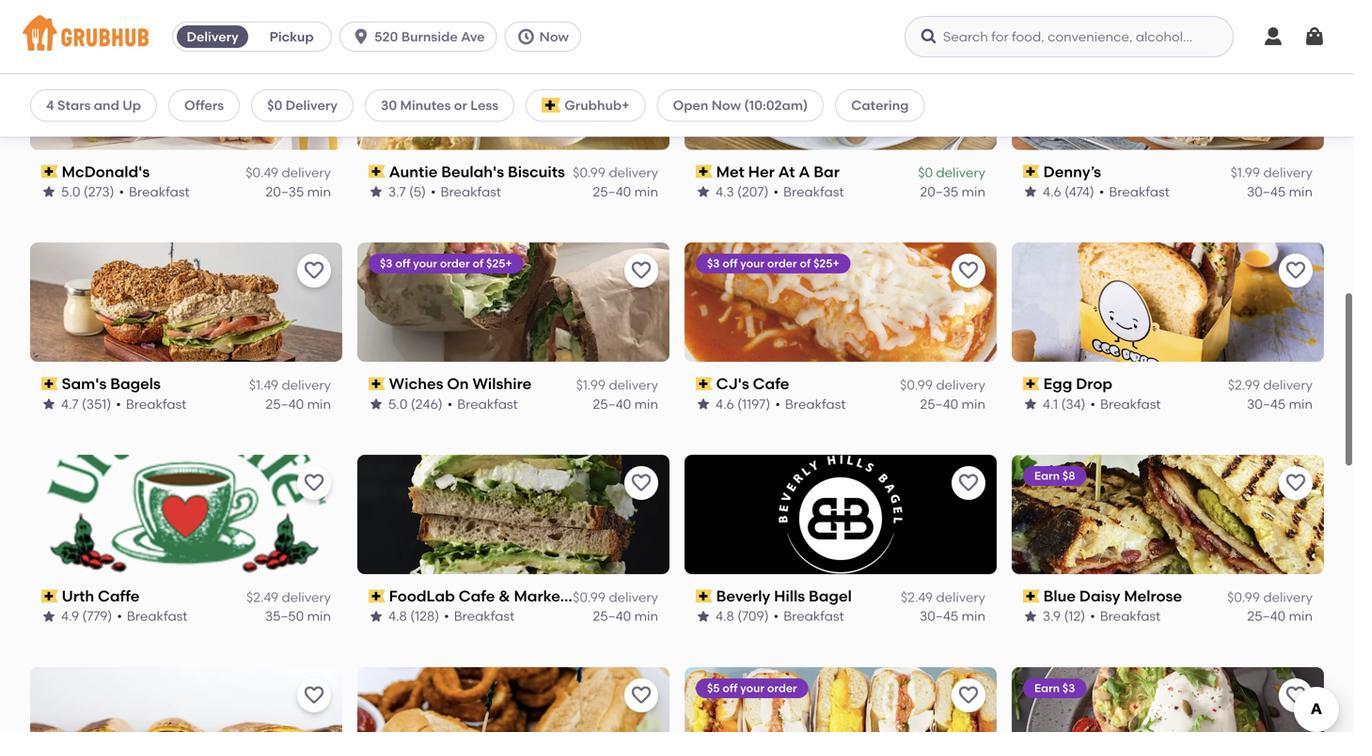 Task type: locate. For each thing, give the bounding box(es) containing it.
• breakfast down caffe on the left bottom of page
[[117, 608, 188, 624]]

0 vertical spatial 30–45 min
[[1248, 183, 1313, 199]]

min for mcdonald's
[[307, 183, 331, 199]]

min for denny's
[[1289, 183, 1313, 199]]

0 vertical spatial 5.0
[[61, 183, 80, 199]]

• breakfast for mcdonald's
[[119, 183, 190, 199]]

auntie beulah's biscuits
[[389, 162, 565, 180]]

• right (12)
[[1091, 608, 1096, 624]]

save this restaurant image for denny's logo
[[1285, 46, 1308, 69]]

$2.49 up 35–50
[[247, 589, 279, 605]]

subscription pass image for auntie beulah's biscuits
[[369, 164, 385, 177]]

star icon image for wiches on wilshire
[[369, 396, 384, 411]]

$0 delivery
[[267, 97, 338, 113]]

0 vertical spatial now
[[540, 29, 569, 45]]

0 horizontal spatial cafe
[[459, 587, 495, 605]]

auntie beulah's biscuits logo image
[[357, 29, 670, 149]]

at
[[779, 162, 795, 180]]

caffe
[[98, 587, 140, 605]]

• down beverly hills bagel on the bottom right
[[774, 608, 779, 624]]

• for auntie beulah's biscuits
[[431, 183, 436, 199]]

0 horizontal spatial delivery
[[187, 29, 239, 45]]

order for on
[[440, 256, 470, 270]]

$3 off your order of $25+
[[380, 256, 512, 270], [707, 256, 840, 270]]

1 horizontal spatial $2.49
[[901, 589, 933, 605]]

4.8 left (128)
[[389, 608, 407, 624]]

1 vertical spatial earn
[[1035, 681, 1060, 695]]

$3 off your order of $25+ down the (5)
[[380, 256, 512, 270]]

subscription pass image for urth caffe
[[41, 589, 58, 602]]

(10:02am)
[[745, 97, 808, 113]]

drop
[[1076, 374, 1113, 393]]

pickup button
[[252, 22, 331, 52]]

• down "on"
[[448, 395, 453, 411]]

breakfast down bagel at right bottom
[[784, 608, 845, 624]]

delivery inside delivery button
[[187, 29, 239, 45]]

1 horizontal spatial $3 off your order of $25+
[[707, 256, 840, 270]]

4.3
[[716, 183, 734, 199]]

beverly hills bagel logo image
[[685, 455, 997, 574]]

20–35 for mcdonald's
[[266, 183, 304, 199]]

2 earn from the top
[[1035, 681, 1060, 695]]

now
[[540, 29, 569, 45], [712, 97, 741, 113]]

and
[[94, 97, 119, 113]]

subscription pass image left beverly
[[696, 589, 713, 602]]

2 4.8 from the left
[[716, 608, 735, 624]]

• breakfast down a
[[774, 183, 844, 199]]

&
[[499, 587, 511, 605]]

blue daisy melrose logo image
[[1012, 455, 1325, 574]]

star icon image left the 3.9
[[1024, 609, 1039, 624]]

1 vertical spatial 30–45 min
[[1248, 395, 1313, 411]]

• breakfast down beulah's at the left
[[431, 183, 502, 199]]

earn down the 3.9
[[1035, 681, 1060, 695]]

delivery for beverly hills bagel
[[936, 589, 986, 605]]

$3 down 3.7
[[380, 256, 393, 270]]

breakfast right the (474)
[[1109, 183, 1170, 199]]

0 horizontal spatial 20–35 min
[[266, 183, 331, 199]]

5.0 (273)
[[61, 183, 114, 199]]

subscription pass image left foodlab
[[369, 589, 385, 602]]

4.8 for beverly hills bagel
[[716, 608, 735, 624]]

1 horizontal spatial 20–35 min
[[921, 183, 986, 199]]

subscription pass image left mcdonald's in the top of the page
[[41, 164, 58, 177]]

min
[[307, 183, 331, 199], [635, 183, 659, 199], [962, 183, 986, 199], [1289, 183, 1313, 199], [307, 395, 331, 411], [635, 395, 659, 411], [962, 395, 986, 411], [1289, 395, 1313, 411], [307, 608, 331, 624], [635, 608, 659, 624], [962, 608, 986, 624], [1289, 608, 1313, 624]]

subscription pass image left egg
[[1024, 377, 1040, 390]]

• right (128)
[[444, 608, 449, 624]]

20–35 min for mcdonald's
[[266, 183, 331, 199]]

star icon image left 5.0 (273)
[[41, 184, 56, 199]]

• right (1197) on the bottom right of page
[[776, 395, 781, 411]]

breakfast down bagels
[[126, 395, 187, 411]]

$0.99 for auntie beulah's biscuits
[[573, 164, 606, 180]]

$3 down 3.9 (12)
[[1063, 681, 1076, 695]]

1 horizontal spatial 4.6
[[1043, 183, 1062, 199]]

• breakfast down blue daisy melrose
[[1091, 608, 1161, 624]]

of down a
[[800, 256, 811, 270]]

delivery up '$0.49 delivery'
[[286, 97, 338, 113]]

1 vertical spatial 4.6
[[716, 395, 735, 411]]

now inside button
[[540, 29, 569, 45]]

0 vertical spatial cafe
[[753, 374, 790, 393]]

delivery for blue daisy melrose
[[1264, 589, 1313, 605]]

4.6 left the (474)
[[1043, 183, 1062, 199]]

svg image inside now button
[[517, 27, 536, 46]]

1 4.8 from the left
[[389, 608, 407, 624]]

your
[[413, 256, 437, 270], [741, 256, 765, 270], [741, 681, 765, 695]]

$0.99 delivery for cj's cafe
[[900, 376, 986, 392]]

• down met her at a bar at the top right of page
[[774, 183, 779, 199]]

1 horizontal spatial delivery
[[286, 97, 338, 113]]

less
[[471, 97, 499, 113]]

0 vertical spatial $1.99 delivery
[[1231, 164, 1313, 180]]

your down the (5)
[[413, 256, 437, 270]]

$2.49 delivery for urth caffe
[[247, 589, 331, 605]]

breakfast right (1197) on the bottom right of page
[[785, 395, 846, 411]]

2 $25+ from the left
[[814, 256, 840, 270]]

subscription pass image left the urth
[[41, 589, 58, 602]]

earn
[[1035, 469, 1060, 482], [1035, 681, 1060, 695]]

• breakfast down bagels
[[116, 395, 187, 411]]

breakfast for beverly hills bagel
[[784, 608, 845, 624]]

$3 for cj's cafe
[[707, 256, 720, 270]]

25–40 min
[[593, 183, 659, 199], [266, 395, 331, 411], [593, 395, 659, 411], [921, 395, 986, 411], [593, 608, 659, 624], [1248, 608, 1313, 624]]

breakfast down blue daisy melrose
[[1100, 608, 1161, 624]]

breakfast down 'foodlab cafe & marketplace'
[[454, 608, 515, 624]]

cafe left the &
[[459, 587, 495, 605]]

marketplace
[[514, 587, 609, 605]]

• breakfast down hills
[[774, 608, 845, 624]]

0 horizontal spatial now
[[540, 29, 569, 45]]

her
[[749, 162, 775, 180]]

(1197)
[[738, 395, 771, 411]]

20–35 min
[[266, 183, 331, 199], [921, 183, 986, 199]]

min for wiches on wilshire
[[635, 395, 659, 411]]

$25+ for cafe
[[814, 256, 840, 270]]

20–35 down '$0.49 delivery'
[[266, 183, 304, 199]]

urth caffe logo image
[[30, 455, 342, 574]]

egg drop logo image
[[1012, 242, 1325, 361]]

2 20–35 min from the left
[[921, 183, 986, 199]]

1 $3 off your order of $25+ from the left
[[380, 256, 512, 270]]

5.0 left (273)
[[61, 183, 80, 199]]

breakfast down caffe on the left bottom of page
[[127, 608, 188, 624]]

$0.99 delivery for auntie beulah's biscuits
[[573, 164, 659, 180]]

30–45 for egg drop
[[1248, 395, 1286, 411]]

0 vertical spatial $1.99
[[1231, 164, 1261, 180]]

20–35 down $0 delivery
[[921, 183, 959, 199]]

20–35 min down '$0.49 delivery'
[[266, 183, 331, 199]]

• breakfast down wilshire
[[448, 395, 518, 411]]

25–40 min for cj's cafe
[[921, 395, 986, 411]]

0 horizontal spatial $1.99
[[576, 376, 606, 392]]

delivery
[[282, 164, 331, 180], [609, 164, 659, 180], [936, 164, 986, 180], [1264, 164, 1313, 180], [282, 376, 331, 392], [609, 376, 659, 392], [936, 376, 986, 392], [1264, 376, 1313, 392], [282, 589, 331, 605], [609, 589, 659, 605], [936, 589, 986, 605], [1264, 589, 1313, 605]]

order down beulah's at the left
[[440, 256, 470, 270]]

delivery
[[187, 29, 239, 45], [286, 97, 338, 113]]

• breakfast right (1197) on the bottom right of page
[[776, 395, 846, 411]]

• for egg drop
[[1091, 395, 1096, 411]]

30 minutes or less
[[381, 97, 499, 113]]

delivery for sam's bagels
[[282, 376, 331, 392]]

star icon image for denny's
[[1024, 184, 1039, 199]]

•
[[119, 183, 124, 199], [431, 183, 436, 199], [774, 183, 779, 199], [1100, 183, 1105, 199], [116, 395, 121, 411], [448, 395, 453, 411], [776, 395, 781, 411], [1091, 395, 1096, 411], [117, 608, 122, 624], [444, 608, 449, 624], [774, 608, 779, 624], [1091, 608, 1096, 624]]

• right (34)
[[1091, 395, 1096, 411]]

• for beverly hills bagel
[[774, 608, 779, 624]]

wiches on wilshire logo image
[[357, 242, 670, 361]]

off for wiches
[[395, 256, 411, 270]]

wiches on wilshire
[[389, 374, 532, 393]]

0 horizontal spatial 20–35
[[266, 183, 304, 199]]

brekkie bagels logo image
[[685, 667, 997, 733]]

$25+
[[487, 256, 512, 270], [814, 256, 840, 270]]

$0.99 delivery for blue daisy melrose
[[1228, 589, 1313, 605]]

0 horizontal spatial $25+
[[487, 256, 512, 270]]

• breakfast for cj's cafe
[[776, 395, 846, 411]]

520 burnside ave button
[[340, 22, 505, 52]]

$1.99
[[1231, 164, 1261, 180], [576, 376, 606, 392]]

foodlab cafe & marketplace
[[389, 587, 609, 605]]

• breakfast for wiches on wilshire
[[448, 395, 518, 411]]

1 horizontal spatial $3
[[707, 256, 720, 270]]

order
[[440, 256, 470, 270], [768, 256, 797, 270], [768, 681, 797, 695]]

1 $2.49 from the left
[[247, 589, 279, 605]]

1 horizontal spatial 5.0
[[389, 395, 408, 411]]

1 vertical spatial 5.0
[[389, 395, 408, 411]]

$3 for wiches on wilshire
[[380, 256, 393, 270]]

order for cafe
[[768, 256, 797, 270]]

subscription pass image left auntie
[[369, 164, 385, 177]]

• breakfast down mcdonald's in the top of the page
[[119, 183, 190, 199]]

biscuits
[[508, 162, 565, 180]]

• right the (5)
[[431, 183, 436, 199]]

0 horizontal spatial $1.99 delivery
[[576, 376, 659, 392]]

• for urth caffe
[[117, 608, 122, 624]]

min for sam's bagels
[[307, 395, 331, 411]]

min for auntie beulah's biscuits
[[635, 183, 659, 199]]

1 earn from the top
[[1035, 469, 1060, 482]]

off for cj's
[[723, 256, 738, 270]]

star icon image for met her at a bar
[[696, 184, 711, 199]]

breakfast down beulah's at the left
[[441, 183, 502, 199]]

star icon image left 4.9
[[41, 609, 56, 624]]

1 vertical spatial $1.99
[[576, 376, 606, 392]]

$5 off your order
[[707, 681, 797, 695]]

4.6 down cj's
[[716, 395, 735, 411]]

• right (273)
[[119, 183, 124, 199]]

5.0 (246)
[[389, 395, 443, 411]]

4.8 down beverly
[[716, 608, 735, 624]]

your down (207) at the top right of page
[[741, 256, 765, 270]]

subscription pass image left the sam's on the bottom left of the page
[[41, 377, 58, 390]]

subscription pass image
[[41, 164, 58, 177], [369, 164, 385, 177], [1024, 164, 1040, 177], [41, 377, 58, 390]]

$3 down 4.3
[[707, 256, 720, 270]]

• for denny's
[[1100, 183, 1105, 199]]

0 horizontal spatial $3 off your order of $25+
[[380, 256, 512, 270]]

4.8
[[389, 608, 407, 624], [716, 608, 735, 624]]

1 horizontal spatial of
[[800, 256, 811, 270]]

star icon image left 5.0 (246)
[[369, 396, 384, 411]]

• breakfast for blue daisy melrose
[[1091, 608, 1161, 624]]

1 vertical spatial $0
[[918, 164, 933, 180]]

2 $2.49 from the left
[[901, 589, 933, 605]]

0 vertical spatial earn
[[1035, 469, 1060, 482]]

1 vertical spatial 30–45
[[1248, 395, 1286, 411]]

breakfast down mcdonald's in the top of the page
[[129, 183, 190, 199]]

$3 off your order of $25+ down (207) at the top right of page
[[707, 256, 840, 270]]

breakfast for met her at a bar
[[784, 183, 844, 199]]

1 horizontal spatial $2.49 delivery
[[901, 589, 986, 605]]

2 20–35 from the left
[[921, 183, 959, 199]]

3.9 (12)
[[1043, 608, 1086, 624]]

order down (207) at the top right of page
[[768, 256, 797, 270]]

the village breakfast logo image
[[1012, 667, 1325, 733]]

star icon image left 4.6 (1197)
[[696, 396, 711, 411]]

$2.49 delivery
[[247, 589, 331, 605], [901, 589, 986, 605]]

cj's cafe logo image
[[685, 242, 997, 361]]

sam's bagels logo image
[[30, 242, 342, 361]]

save this restaurant image
[[303, 46, 326, 69], [303, 259, 326, 282], [630, 259, 653, 282], [958, 259, 980, 282], [1285, 259, 1308, 282], [303, 471, 326, 494], [303, 684, 326, 707], [958, 684, 980, 707]]

subscription pass image left cj's
[[696, 377, 713, 390]]

• breakfast right the (474)
[[1100, 183, 1170, 199]]

3.9
[[1043, 608, 1061, 624]]

1 vertical spatial $1.99 delivery
[[576, 376, 659, 392]]

off right $5
[[723, 681, 738, 695]]

30–45 min for denny's
[[1248, 183, 1313, 199]]

35–50 min
[[265, 608, 331, 624]]

save this restaurant image
[[630, 46, 653, 69], [958, 46, 980, 69], [1285, 46, 1308, 69], [630, 471, 653, 494], [958, 471, 980, 494], [1285, 471, 1308, 494], [630, 684, 653, 707], [1285, 684, 1308, 707]]

star icon image left 4.3
[[696, 184, 711, 199]]

• down caffe on the left bottom of page
[[117, 608, 122, 624]]

30–45
[[1248, 183, 1286, 199], [1248, 395, 1286, 411], [920, 608, 959, 624]]

1 $25+ from the left
[[487, 256, 512, 270]]

star icon image left 4.8 (128)
[[369, 609, 384, 624]]

foodlab
[[389, 587, 455, 605]]

1 horizontal spatial cafe
[[753, 374, 790, 393]]

1 horizontal spatial $0
[[918, 164, 933, 180]]

min for met her at a bar
[[962, 183, 986, 199]]

breakfast for urth caffe
[[127, 608, 188, 624]]

4.7 (351)
[[61, 395, 111, 411]]

• right the (474)
[[1100, 183, 1105, 199]]

30–45 for denny's
[[1248, 183, 1286, 199]]

2 of from the left
[[800, 256, 811, 270]]

2 vertical spatial 30–45
[[920, 608, 959, 624]]

5.0 down wiches
[[389, 395, 408, 411]]

2 vertical spatial 30–45 min
[[920, 608, 986, 624]]

0 vertical spatial $0
[[267, 97, 283, 113]]

subscription pass image for cj's cafe
[[696, 377, 713, 390]]

met her at a bar logo image
[[685, 29, 997, 149]]

2 $3 off your order of $25+ from the left
[[707, 256, 840, 270]]

0 horizontal spatial 5.0
[[61, 183, 80, 199]]

wilshire
[[473, 374, 532, 393]]

$0.99 delivery
[[573, 164, 659, 180], [900, 376, 986, 392], [573, 589, 659, 605], [1228, 589, 1313, 605]]

star icon image left 3.7
[[369, 184, 384, 199]]

1 horizontal spatial 20–35
[[921, 183, 959, 199]]

0 horizontal spatial $2.49
[[247, 589, 279, 605]]

save this restaurant image for met her at a bar logo
[[958, 46, 980, 69]]

1 horizontal spatial $1.99
[[1231, 164, 1261, 180]]

breakfast for auntie beulah's biscuits
[[441, 183, 502, 199]]

pickup
[[270, 29, 314, 45]]

0 vertical spatial 30–45
[[1248, 183, 1286, 199]]

delivery for met her at a bar
[[936, 164, 986, 180]]

1 20–35 min from the left
[[266, 183, 331, 199]]

0 horizontal spatial 4.6
[[716, 395, 735, 411]]

25–40 for wiches on wilshire
[[593, 395, 632, 411]]

0 horizontal spatial $0
[[267, 97, 283, 113]]

25–40 for cj's cafe
[[921, 395, 959, 411]]

subscription pass image for wiches on wilshire
[[369, 377, 385, 390]]

$0 for $0 delivery
[[918, 164, 933, 180]]

star icon image left 4.7
[[41, 396, 56, 411]]

off down 3.7 (5)
[[395, 256, 411, 270]]

25–40 min for auntie beulah's biscuits
[[593, 183, 659, 199]]

$2.49 right bagel at right bottom
[[901, 589, 933, 605]]

0 vertical spatial 4.6
[[1043, 183, 1062, 199]]

svg image inside "520 burnside ave" "button"
[[352, 27, 371, 46]]

subscription pass image left blue
[[1024, 589, 1040, 602]]

now right open
[[712, 97, 741, 113]]

subscription pass image
[[696, 164, 713, 177], [369, 377, 385, 390], [696, 377, 713, 390], [1024, 377, 1040, 390], [41, 589, 58, 602], [369, 589, 385, 602], [696, 589, 713, 602], [1024, 589, 1040, 602]]

5.0 for mcdonald's
[[61, 183, 80, 199]]

1 $2.49 delivery from the left
[[247, 589, 331, 605]]

breakfast down a
[[784, 183, 844, 199]]

20–35 min down $0 delivery
[[921, 183, 986, 199]]

off down 4.3
[[723, 256, 738, 270]]

$2.99
[[1229, 376, 1261, 392]]

4.6
[[1043, 183, 1062, 199], [716, 395, 735, 411]]

$2.49 delivery for beverly hills bagel
[[901, 589, 986, 605]]

delivery up offers
[[187, 29, 239, 45]]

$1.99 delivery for denny's
[[1231, 164, 1313, 180]]

• breakfast down drop
[[1091, 395, 1161, 411]]

mcdonald's logo image
[[30, 29, 342, 149]]

0 horizontal spatial $3
[[380, 256, 393, 270]]

0 horizontal spatial $2.49 delivery
[[247, 589, 331, 605]]

burnside
[[401, 29, 458, 45]]

subscription pass image left wiches
[[369, 377, 385, 390]]

star icon image left the '4.8 (709)'
[[696, 609, 711, 624]]

1 horizontal spatial $25+
[[814, 256, 840, 270]]

1 vertical spatial cafe
[[459, 587, 495, 605]]

$2.49
[[247, 589, 279, 605], [901, 589, 933, 605]]

1 horizontal spatial $1.99 delivery
[[1231, 164, 1313, 180]]

of down auntie beulah's biscuits
[[473, 256, 484, 270]]

star icon image
[[41, 184, 56, 199], [369, 184, 384, 199], [696, 184, 711, 199], [1024, 184, 1039, 199], [41, 396, 56, 411], [369, 396, 384, 411], [696, 396, 711, 411], [1024, 396, 1039, 411], [41, 609, 56, 624], [369, 609, 384, 624], [696, 609, 711, 624], [1024, 609, 1039, 624]]

min for urth caffe
[[307, 608, 331, 624]]

wiches
[[389, 374, 444, 393]]

star icon image for beverly hills bagel
[[696, 609, 711, 624]]

2 $2.49 delivery from the left
[[901, 589, 986, 605]]

bar
[[814, 162, 840, 180]]

$3
[[380, 256, 393, 270], [707, 256, 720, 270], [1063, 681, 1076, 695]]

delivery for foodlab cafe & marketplace
[[609, 589, 659, 605]]

star icon image left 4.1
[[1024, 396, 1039, 411]]

$1.49
[[249, 376, 279, 392]]

earn left $8 on the right bottom of the page
[[1035, 469, 1060, 482]]

4.6 for cj's cafe
[[716, 395, 735, 411]]

star icon image left the 4.6 (474)
[[1024, 184, 1039, 199]]

cafe for foodlab
[[459, 587, 495, 605]]

• breakfast down 'foodlab cafe & marketplace'
[[444, 608, 515, 624]]

now up the grubhub plus flag logo
[[540, 29, 569, 45]]

0 horizontal spatial 4.8
[[389, 608, 407, 624]]

1 horizontal spatial 4.8
[[716, 608, 735, 624]]

melrose
[[1125, 587, 1183, 605]]

your right $5
[[741, 681, 765, 695]]

$2.99 delivery
[[1229, 376, 1313, 392]]

1 20–35 from the left
[[266, 183, 304, 199]]

save this restaurant button
[[297, 41, 331, 75], [625, 41, 659, 75], [952, 41, 986, 75], [1279, 41, 1313, 75], [297, 253, 331, 287], [625, 253, 659, 287], [952, 253, 986, 287], [1279, 253, 1313, 287], [297, 466, 331, 500], [625, 466, 659, 500], [952, 466, 986, 500], [1279, 466, 1313, 500], [297, 678, 331, 712], [625, 678, 659, 712], [952, 678, 986, 712], [1279, 678, 1313, 712]]

30–45 min
[[1248, 183, 1313, 199], [1248, 395, 1313, 411], [920, 608, 986, 624]]

0 vertical spatial delivery
[[187, 29, 239, 45]]

0 horizontal spatial of
[[473, 256, 484, 270]]

1 vertical spatial now
[[712, 97, 741, 113]]

• down sam's bagels
[[116, 395, 121, 411]]

tots breakfast burrito logo image
[[30, 667, 342, 733]]

breakfast down drop
[[1101, 395, 1161, 411]]

• breakfast for sam's bagels
[[116, 395, 187, 411]]

subscription pass image left the denny's
[[1024, 164, 1040, 177]]

2 horizontal spatial $3
[[1063, 681, 1076, 695]]

25–40 min for sam's bagels
[[266, 395, 331, 411]]

subscription pass image left met
[[696, 164, 713, 177]]

now button
[[505, 22, 589, 52]]

daisy
[[1080, 587, 1121, 605]]

breakfast down wilshire
[[457, 395, 518, 411]]

1 of from the left
[[473, 256, 484, 270]]

svg image
[[1304, 25, 1326, 48], [352, 27, 371, 46], [517, 27, 536, 46], [920, 27, 939, 46]]

30
[[381, 97, 397, 113]]

cafe up (1197) on the bottom right of page
[[753, 374, 790, 393]]



Task type: describe. For each thing, give the bounding box(es) containing it.
beulah's
[[441, 162, 504, 180]]

cj's cafe
[[717, 374, 790, 393]]

delivery for mcdonald's
[[282, 164, 331, 180]]

blue daisy melrose
[[1044, 587, 1183, 605]]

30–45 for beverly hills bagel
[[920, 608, 959, 624]]

star icon image for blue daisy melrose
[[1024, 609, 1039, 624]]

4.8 for foodlab cafe & marketplace
[[389, 608, 407, 624]]

breakfast for blue daisy melrose
[[1100, 608, 1161, 624]]

30–45 min for beverly hills bagel
[[920, 608, 986, 624]]

520 burnside ave
[[375, 29, 485, 45]]

toast bakery cafe logo image
[[357, 667, 670, 733]]

$0.49 delivery
[[246, 164, 331, 180]]

4.9 (779)
[[61, 608, 112, 624]]

breakfast for denny's
[[1109, 183, 1170, 199]]

subscription pass image for beverly hills bagel
[[696, 589, 713, 602]]

• for blue daisy melrose
[[1091, 608, 1096, 624]]

4.1 (34)
[[1043, 395, 1086, 411]]

$2.49 for urth caffe
[[247, 589, 279, 605]]

catering
[[852, 97, 909, 113]]

denny's logo image
[[1012, 29, 1325, 149]]

offers
[[184, 97, 224, 113]]

main navigation navigation
[[0, 0, 1355, 74]]

$0.49
[[246, 164, 279, 180]]

$0.99 delivery for foodlab cafe & marketplace
[[573, 589, 659, 605]]

subscription pass image for foodlab cafe & marketplace
[[369, 589, 385, 602]]

$3 off your order of $25+ for cafe
[[707, 256, 840, 270]]

on
[[447, 374, 469, 393]]

earn $8
[[1035, 469, 1076, 482]]

up
[[122, 97, 141, 113]]

4.3 (207)
[[716, 183, 769, 199]]

35–50
[[265, 608, 304, 624]]

• for wiches on wilshire
[[448, 395, 453, 411]]

subscription pass image for denny's
[[1024, 164, 1040, 177]]

breakfast for cj's cafe
[[785, 395, 846, 411]]

stars
[[57, 97, 91, 113]]

(474)
[[1065, 183, 1095, 199]]

bagel
[[809, 587, 852, 605]]

$0.99 for cj's cafe
[[900, 376, 933, 392]]

of for cafe
[[800, 256, 811, 270]]

$8
[[1063, 469, 1076, 482]]

star icon image for cj's cafe
[[696, 396, 711, 411]]

blue
[[1044, 587, 1076, 605]]

bagels
[[110, 374, 161, 393]]

delivery for auntie beulah's biscuits
[[609, 164, 659, 180]]

$5
[[707, 681, 720, 695]]

$25+ for on
[[487, 256, 512, 270]]

mcdonald's
[[62, 162, 150, 180]]

• for sam's bagels
[[116, 395, 121, 411]]

earn for earn $3
[[1035, 681, 1060, 695]]

• breakfast for urth caffe
[[117, 608, 188, 624]]

(128)
[[410, 608, 440, 624]]

cafe for cj's
[[753, 374, 790, 393]]

sam's bagels
[[62, 374, 161, 393]]

• breakfast for egg drop
[[1091, 395, 1161, 411]]

urth
[[62, 587, 94, 605]]

cj's
[[717, 374, 750, 393]]

breakfast for foodlab cafe & marketplace
[[454, 608, 515, 624]]

25–40 for sam's bagels
[[266, 395, 304, 411]]

subscription pass image for egg drop
[[1024, 377, 1040, 390]]

1 horizontal spatial now
[[712, 97, 741, 113]]

(34)
[[1062, 395, 1086, 411]]

delivery for egg drop
[[1264, 376, 1313, 392]]

min for blue daisy melrose
[[1289, 608, 1313, 624]]

4
[[46, 97, 54, 113]]

min for beverly hills bagel
[[962, 608, 986, 624]]

breakfast for wiches on wilshire
[[457, 395, 518, 411]]

met her at a bar
[[717, 162, 840, 180]]

grubhub+
[[565, 97, 630, 113]]

subscription pass image for sam's bagels
[[41, 377, 58, 390]]

sam's
[[62, 374, 107, 393]]

grubhub plus flag logo image
[[542, 98, 561, 113]]

delivery for denny's
[[1264, 164, 1313, 180]]

(246)
[[411, 395, 443, 411]]

(12)
[[1064, 608, 1086, 624]]

a
[[799, 162, 810, 180]]

subscription pass image for mcdonald's
[[41, 164, 58, 177]]

$0 for $0 delivery
[[267, 97, 283, 113]]

Search for food, convenience, alcohol... search field
[[905, 16, 1234, 57]]

ave
[[461, 29, 485, 45]]

4.1
[[1043, 395, 1059, 411]]

(351)
[[82, 395, 111, 411]]

star icon image for urth caffe
[[41, 609, 56, 624]]

4.6 for denny's
[[1043, 183, 1062, 199]]

save this restaurant image for beverly hills bagel logo on the right bottom of the page
[[958, 471, 980, 494]]

4.9
[[61, 608, 79, 624]]

earn $3
[[1035, 681, 1076, 695]]

25–40 for blue daisy melrose
[[1248, 608, 1286, 624]]

3.7 (5)
[[389, 183, 426, 199]]

minutes
[[400, 97, 451, 113]]

min for foodlab cafe & marketplace
[[635, 608, 659, 624]]

5.0 for wiches on wilshire
[[389, 395, 408, 411]]

(779)
[[82, 608, 112, 624]]

4.8 (709)
[[716, 608, 769, 624]]

• breakfast for beverly hills bagel
[[774, 608, 845, 624]]

25–40 min for wiches on wilshire
[[593, 395, 659, 411]]

20–35 min for met her at a bar
[[921, 183, 986, 199]]

beverly hills bagel
[[717, 587, 852, 605]]

order right $5
[[768, 681, 797, 695]]

• for met her at a bar
[[774, 183, 779, 199]]

open
[[673, 97, 709, 113]]

$1.99 for denny's
[[1231, 164, 1261, 180]]

subscription pass image for met her at a bar
[[696, 164, 713, 177]]

star icon image for egg drop
[[1024, 396, 1039, 411]]

25–40 for foodlab cafe & marketplace
[[593, 608, 632, 624]]

4.6 (1197)
[[716, 395, 771, 411]]

1 vertical spatial delivery
[[286, 97, 338, 113]]

• for cj's cafe
[[776, 395, 781, 411]]

(273)
[[84, 183, 114, 199]]

breakfast for egg drop
[[1101, 395, 1161, 411]]

(709)
[[738, 608, 769, 624]]

subscription pass image for blue daisy melrose
[[1024, 589, 1040, 602]]

$0 delivery
[[918, 164, 986, 180]]

min for egg drop
[[1289, 395, 1313, 411]]

3.7
[[389, 183, 406, 199]]

hills
[[774, 587, 805, 605]]

star icon image for sam's bagels
[[41, 396, 56, 411]]

4.8 (128)
[[389, 608, 440, 624]]

your for cj's
[[741, 256, 765, 270]]

$3 off your order of $25+ for on
[[380, 256, 512, 270]]

your for wiches
[[413, 256, 437, 270]]

25–40 for auntie beulah's biscuits
[[593, 183, 632, 199]]

4.7
[[61, 395, 79, 411]]

egg drop
[[1044, 374, 1113, 393]]

open now (10:02am)
[[673, 97, 808, 113]]

$0.99 for blue daisy melrose
[[1228, 589, 1261, 605]]

delivery button
[[173, 22, 252, 52]]

denny's
[[1044, 162, 1102, 180]]

or
[[454, 97, 468, 113]]

star icon image for auntie beulah's biscuits
[[369, 184, 384, 199]]

svg image
[[1263, 25, 1285, 48]]

egg
[[1044, 374, 1073, 393]]

25–40 min for blue daisy melrose
[[1248, 608, 1313, 624]]

4.6 (474)
[[1043, 183, 1095, 199]]

save this restaurant image for foodlab cafe & marketplace logo
[[630, 471, 653, 494]]

20–35 for met her at a bar
[[921, 183, 959, 199]]

beverly
[[717, 587, 771, 605]]

(5)
[[409, 183, 426, 199]]

4 stars and up
[[46, 97, 141, 113]]

breakfast for sam's bagels
[[126, 395, 187, 411]]

delivery for cj's cafe
[[936, 376, 986, 392]]

star icon image for mcdonald's
[[41, 184, 56, 199]]

urth caffe
[[62, 587, 140, 605]]

$1.49 delivery
[[249, 376, 331, 392]]

$1.99 for wiches on wilshire
[[576, 376, 606, 392]]

earn for earn $8
[[1035, 469, 1060, 482]]

foodlab cafe & marketplace logo image
[[357, 455, 670, 574]]

breakfast for mcdonald's
[[129, 183, 190, 199]]

auntie
[[389, 162, 438, 180]]



Task type: vqa. For each thing, say whether or not it's contained in the screenshot.
orders related to Upcoming orders
no



